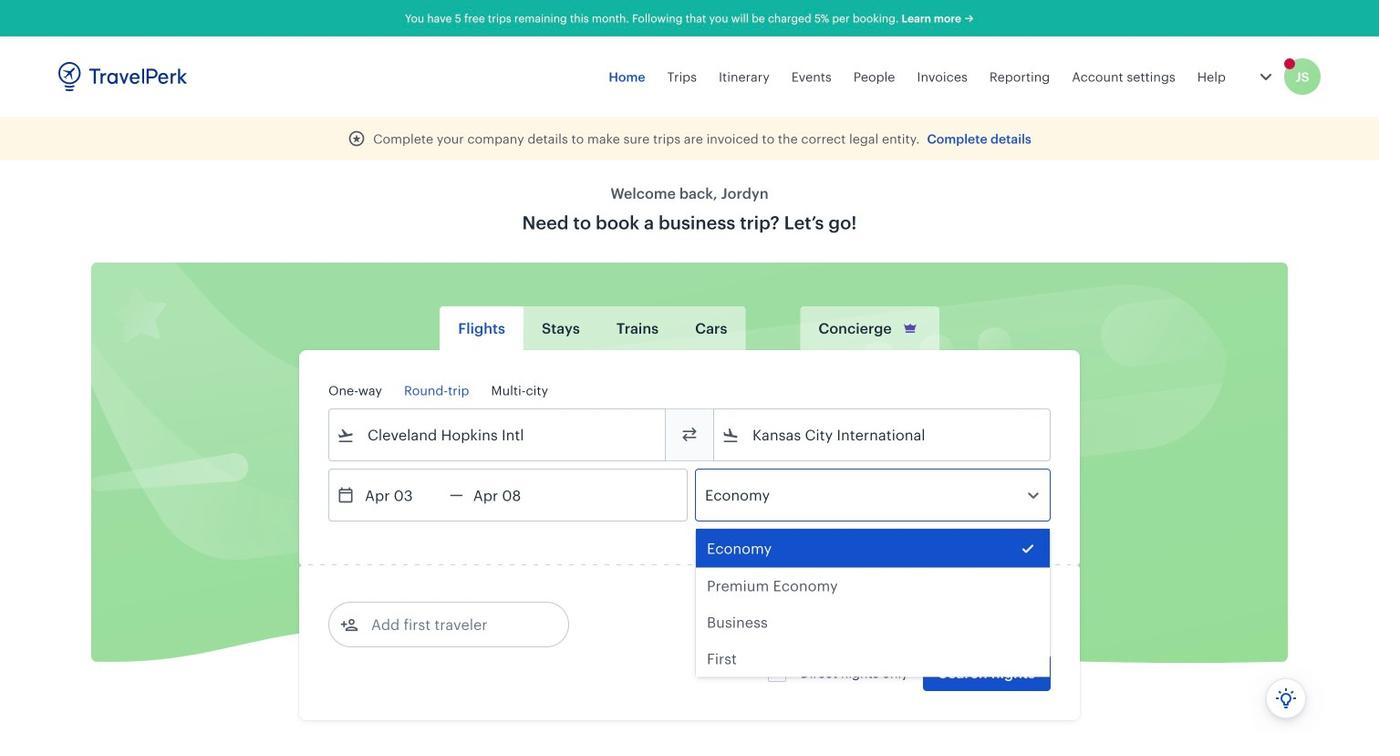 Task type: describe. For each thing, give the bounding box(es) containing it.
Return text field
[[463, 470, 558, 521]]

From search field
[[355, 421, 641, 450]]

To search field
[[740, 421, 1027, 450]]

Add first traveler search field
[[359, 610, 548, 640]]

Depart text field
[[355, 470, 450, 521]]



